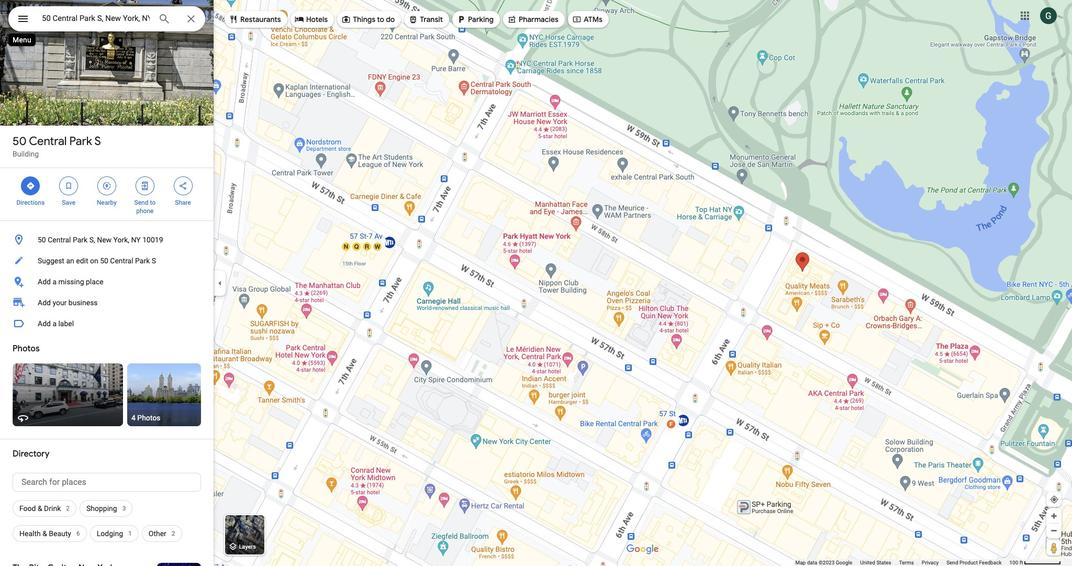 Task type: locate. For each thing, give the bounding box(es) containing it.
health
[[19, 530, 41, 538]]

send for send to phone
[[134, 199, 148, 206]]

your
[[53, 299, 67, 307]]

1 vertical spatial central
[[48, 236, 71, 244]]

a
[[53, 278, 57, 286], [53, 320, 57, 328]]

 restaurants
[[229, 14, 281, 25]]

food & drink 2
[[19, 504, 70, 513]]

0 vertical spatial 2
[[66, 505, 70, 512]]

©2023
[[819, 560, 835, 566]]

lodging 1
[[97, 530, 132, 538]]

central inside 50 central park s, new york, ny 10019 button
[[48, 236, 71, 244]]

1 horizontal spatial photos
[[137, 414, 161, 422]]

health & beauty 6
[[19, 530, 80, 538]]

send
[[134, 199, 148, 206], [947, 560, 959, 566]]

1 vertical spatial to
[[150, 199, 156, 206]]

2
[[66, 505, 70, 512], [172, 530, 175, 537]]

privacy
[[922, 560, 939, 566]]

2 inside "food & drink 2"
[[66, 505, 70, 512]]

0 vertical spatial park
[[69, 134, 92, 149]]

50 central park s main content
[[0, 0, 214, 566]]


[[295, 14, 304, 25]]

data
[[808, 560, 818, 566]]

1 vertical spatial park
[[73, 236, 88, 244]]

0 vertical spatial send
[[134, 199, 148, 206]]

100 ft button
[[1010, 560, 1062, 566]]

a for missing
[[53, 278, 57, 286]]

add left label on the bottom
[[38, 320, 51, 328]]


[[140, 180, 150, 192]]


[[229, 14, 238, 25]]

&
[[38, 504, 42, 513], [43, 530, 47, 538]]

 button
[[8, 6, 38, 34]]

send product feedback button
[[947, 560, 1002, 566]]

united
[[861, 560, 876, 566]]

map
[[796, 560, 806, 566]]

send inside button
[[947, 560, 959, 566]]

& right health
[[43, 530, 47, 538]]

0 horizontal spatial s
[[95, 134, 101, 149]]

park inside 50 central park s building
[[69, 134, 92, 149]]

 pharmacies
[[508, 14, 559, 25]]

park
[[69, 134, 92, 149], [73, 236, 88, 244], [135, 257, 150, 265]]

add down suggest
[[38, 278, 51, 286]]

0 horizontal spatial photos
[[13, 344, 40, 354]]

2 a from the top
[[53, 320, 57, 328]]

2 vertical spatial central
[[110, 257, 133, 265]]

central up suggest
[[48, 236, 71, 244]]

park left s,
[[73, 236, 88, 244]]


[[26, 180, 35, 192]]

50 inside 50 central park s building
[[13, 134, 26, 149]]

google account: greg robinson  
(robinsongreg175@gmail.com) image
[[1041, 7, 1058, 24]]

add inside add your business link
[[38, 299, 51, 307]]

to
[[377, 15, 385, 24], [150, 199, 156, 206]]

photos right 4
[[137, 414, 161, 422]]

1 horizontal spatial send
[[947, 560, 959, 566]]

0 vertical spatial a
[[53, 278, 57, 286]]

1 vertical spatial 50
[[38, 236, 46, 244]]

0 vertical spatial &
[[38, 504, 42, 513]]

50 for s,
[[38, 236, 46, 244]]

other 2
[[149, 530, 175, 538]]

1 vertical spatial &
[[43, 530, 47, 538]]

2 vertical spatial 50
[[100, 257, 108, 265]]

save
[[62, 199, 75, 206]]

send left product
[[947, 560, 959, 566]]

0 vertical spatial 50
[[13, 134, 26, 149]]

50 Central Park S, New York, NY 10019 field
[[8, 6, 205, 31]]

& for drink
[[38, 504, 42, 513]]

zoom in image
[[1051, 512, 1059, 520]]

1 vertical spatial a
[[53, 320, 57, 328]]

beauty
[[49, 530, 71, 538]]

50 right "on"
[[100, 257, 108, 265]]

0 vertical spatial to
[[377, 15, 385, 24]]

a inside button
[[53, 320, 57, 328]]

0 vertical spatial add
[[38, 278, 51, 286]]

park down "ny"
[[135, 257, 150, 265]]

missing
[[58, 278, 84, 286]]

4
[[131, 414, 136, 422]]

 parking
[[457, 14, 494, 25]]

york,
[[113, 236, 129, 244]]

50 up building
[[13, 134, 26, 149]]

central inside 50 central park s building
[[29, 134, 67, 149]]

 search field
[[8, 6, 205, 34]]

terms button
[[900, 560, 915, 566]]

add your business
[[38, 299, 98, 307]]

50
[[13, 134, 26, 149], [38, 236, 46, 244], [100, 257, 108, 265]]

central down york,
[[110, 257, 133, 265]]

actions for 50 central park s region
[[0, 168, 214, 221]]

0 horizontal spatial 2
[[66, 505, 70, 512]]

10019
[[143, 236, 163, 244]]

a left missing
[[53, 278, 57, 286]]

map data ©2023 google
[[796, 560, 853, 566]]

s
[[95, 134, 101, 149], [152, 257, 156, 265]]

2 vertical spatial add
[[38, 320, 51, 328]]

add left your
[[38, 299, 51, 307]]

none text field inside 50 central park s main content
[[13, 473, 201, 492]]

central up building
[[29, 134, 67, 149]]

0 vertical spatial photos
[[13, 344, 40, 354]]

0 vertical spatial central
[[29, 134, 67, 149]]

building
[[13, 150, 39, 158]]

50 central park s, new york, ny 10019
[[38, 236, 163, 244]]

None text field
[[13, 473, 201, 492]]

2 horizontal spatial 50
[[100, 257, 108, 265]]

1 vertical spatial send
[[947, 560, 959, 566]]

0 horizontal spatial &
[[38, 504, 42, 513]]

3 add from the top
[[38, 320, 51, 328]]

add inside add a label button
[[38, 320, 51, 328]]

1 vertical spatial photos
[[137, 414, 161, 422]]

1 a from the top
[[53, 278, 57, 286]]

send inside the send to phone
[[134, 199, 148, 206]]

food
[[19, 504, 36, 513]]

& right food
[[38, 504, 42, 513]]

new
[[97, 236, 112, 244]]

2 right drink
[[66, 505, 70, 512]]

1 add from the top
[[38, 278, 51, 286]]

1 vertical spatial add
[[38, 299, 51, 307]]

footer
[[796, 560, 1010, 566]]

2 add from the top
[[38, 299, 51, 307]]

 hotels
[[295, 14, 328, 25]]

0 horizontal spatial to
[[150, 199, 156, 206]]

photos inside 4 photos button
[[137, 414, 161, 422]]

shopping
[[86, 504, 117, 513]]

send product feedback
[[947, 560, 1002, 566]]

photos down "add a label"
[[13, 344, 40, 354]]

1 horizontal spatial &
[[43, 530, 47, 538]]

send up phone
[[134, 199, 148, 206]]

terms
[[900, 560, 915, 566]]

50 up suggest
[[38, 236, 46, 244]]

None field
[[42, 12, 150, 25]]

0 horizontal spatial send
[[134, 199, 148, 206]]

1 horizontal spatial 50
[[38, 236, 46, 244]]

share
[[175, 199, 191, 206]]

on
[[90, 257, 98, 265]]

0 vertical spatial s
[[95, 134, 101, 149]]

add for add a label
[[38, 320, 51, 328]]

footer containing map data ©2023 google
[[796, 560, 1010, 566]]

nearby
[[97, 199, 117, 206]]

1 vertical spatial 2
[[172, 530, 175, 537]]

1 horizontal spatial 2
[[172, 530, 175, 537]]

restaurants
[[240, 15, 281, 24]]

& for beauty
[[43, 530, 47, 538]]

1 vertical spatial s
[[152, 257, 156, 265]]

central
[[29, 134, 67, 149], [48, 236, 71, 244], [110, 257, 133, 265]]

add a label button
[[0, 313, 214, 334]]

1 horizontal spatial s
[[152, 257, 156, 265]]

parking
[[468, 15, 494, 24]]


[[573, 14, 582, 25]]

to up phone
[[150, 199, 156, 206]]

a inside button
[[53, 278, 57, 286]]

park up 
[[69, 134, 92, 149]]

1 horizontal spatial to
[[377, 15, 385, 24]]

100
[[1010, 560, 1019, 566]]

to left do
[[377, 15, 385, 24]]

park for s
[[69, 134, 92, 149]]

add for add your business
[[38, 299, 51, 307]]

send to phone
[[134, 199, 156, 215]]

business
[[69, 299, 98, 307]]

show your location image
[[1050, 495, 1060, 504]]

0 horizontal spatial 50
[[13, 134, 26, 149]]

photos
[[13, 344, 40, 354], [137, 414, 161, 422]]

other
[[149, 530, 167, 538]]


[[409, 14, 418, 25]]

2 right other
[[172, 530, 175, 537]]

collapse side panel image
[[214, 277, 226, 289]]

1
[[128, 530, 132, 537]]

a left label on the bottom
[[53, 320, 57, 328]]

s inside button
[[152, 257, 156, 265]]

add inside add a missing place button
[[38, 278, 51, 286]]

add
[[38, 278, 51, 286], [38, 299, 51, 307], [38, 320, 51, 328]]

add a missing place
[[38, 278, 104, 286]]



Task type: describe. For each thing, give the bounding box(es) containing it.
s inside 50 central park s building
[[95, 134, 101, 149]]

50 for s
[[13, 134, 26, 149]]

50 central park s, new york, ny 10019 button
[[0, 229, 214, 250]]

feedback
[[980, 560, 1002, 566]]

edit
[[76, 257, 88, 265]]


[[102, 180, 112, 192]]

send for send product feedback
[[947, 560, 959, 566]]

 atms
[[573, 14, 603, 25]]

suggest an edit on 50 central park s button
[[0, 250, 214, 271]]

add a missing place button
[[0, 271, 214, 292]]

label
[[58, 320, 74, 328]]

central for s
[[29, 134, 67, 149]]

united states button
[[861, 560, 892, 566]]

lodging
[[97, 530, 123, 538]]

transit
[[420, 15, 443, 24]]

privacy button
[[922, 560, 939, 566]]

3
[[122, 505, 126, 512]]


[[64, 180, 73, 192]]


[[178, 180, 188, 192]]

place
[[86, 278, 104, 286]]

google
[[836, 560, 853, 566]]

100 ft
[[1010, 560, 1024, 566]]

add a label
[[38, 320, 74, 328]]

 transit
[[409, 14, 443, 25]]


[[457, 14, 466, 25]]

50 central park s building
[[13, 134, 101, 158]]

none field inside 50 central park s, new york, ny 10019 field
[[42, 12, 150, 25]]

to inside  things to do
[[377, 15, 385, 24]]

zoom out image
[[1051, 527, 1059, 535]]

shopping 3
[[86, 504, 126, 513]]

google maps element
[[0, 0, 1073, 566]]


[[508, 14, 517, 25]]

6
[[76, 530, 80, 537]]

4 photos button
[[127, 364, 201, 426]]

central inside suggest an edit on 50 central park s button
[[110, 257, 133, 265]]

 things to do
[[342, 14, 395, 25]]


[[342, 14, 351, 25]]

an
[[66, 257, 74, 265]]

2 inside other 2
[[172, 530, 175, 537]]

add for add a missing place
[[38, 278, 51, 286]]

footer inside google maps element
[[796, 560, 1010, 566]]

things
[[353, 15, 376, 24]]

a for label
[[53, 320, 57, 328]]

directory
[[13, 449, 50, 459]]

atms
[[584, 15, 603, 24]]

phone
[[136, 207, 154, 215]]

united states
[[861, 560, 892, 566]]

park for s,
[[73, 236, 88, 244]]

4 photos
[[131, 414, 161, 422]]

hotels
[[306, 15, 328, 24]]

pharmacies
[[519, 15, 559, 24]]

ny
[[131, 236, 141, 244]]

to inside the send to phone
[[150, 199, 156, 206]]

do
[[386, 15, 395, 24]]

add your business link
[[0, 292, 214, 313]]

central for s,
[[48, 236, 71, 244]]

states
[[877, 560, 892, 566]]

suggest an edit on 50 central park s
[[38, 257, 156, 265]]

2 vertical spatial park
[[135, 257, 150, 265]]

s,
[[89, 236, 95, 244]]

directions
[[16, 199, 45, 206]]

show street view coverage image
[[1047, 540, 1062, 556]]

layers
[[239, 544, 256, 551]]

suggest
[[38, 257, 64, 265]]

drink
[[44, 504, 61, 513]]


[[17, 12, 29, 26]]

ft
[[1020, 560, 1024, 566]]

product
[[960, 560, 979, 566]]



Task type: vqa. For each thing, say whether or not it's contained in the screenshot.
2nd 'row group'
no



